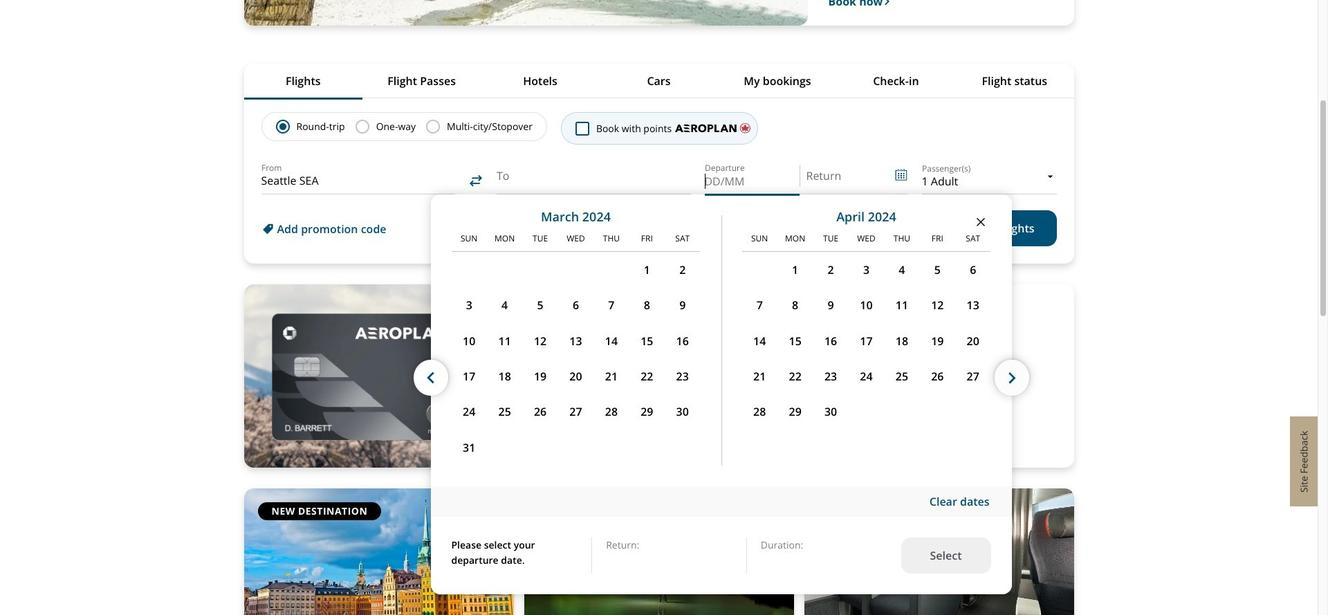 Task type: vqa. For each thing, say whether or not it's contained in the screenshot.
'row' containing 18
no



Task type: describe. For each thing, give the bounding box(es) containing it.
2 grid from the left
[[742, 208, 991, 465]]

promocodetag image
[[263, 223, 274, 234]]



Task type: locate. For each thing, give the bounding box(es) containing it.
chevronright image
[[1006, 371, 1018, 384]]

dialog
[[0, 0, 1318, 615]]

1 grid from the left
[[452, 208, 701, 465]]

chevronleft image
[[425, 371, 437, 384]]

Return text field
[[807, 158, 888, 193]]

row
[[452, 233, 701, 252], [742, 233, 991, 252], [452, 252, 701, 287], [742, 252, 991, 287], [452, 287, 701, 323], [742, 287, 991, 323], [452, 323, 701, 359], [742, 323, 991, 359], [452, 359, 701, 394], [742, 359, 991, 394], [452, 394, 701, 430], [742, 394, 991, 430]]

grid
[[452, 208, 701, 465], [742, 208, 991, 465]]

0 horizontal spatial grid
[[452, 208, 701, 465]]

Departure text field
[[705, 158, 793, 193]]

1 horizontal spatial grid
[[742, 208, 991, 465]]

tab list
[[244, 64, 1074, 98]]



